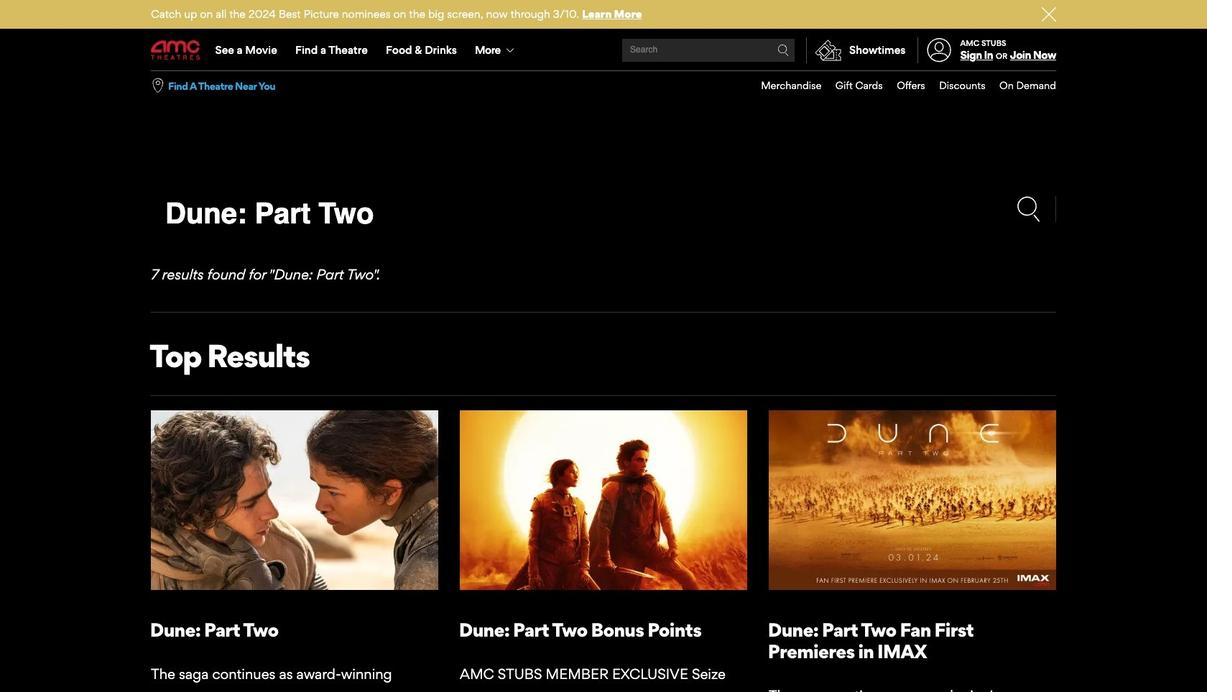 Task type: describe. For each thing, give the bounding box(es) containing it.
3 menu item from the left
[[883, 71, 925, 100]]

5 menu item from the left
[[986, 71, 1057, 100]]

1 vertical spatial search the amc website text field
[[151, 196, 1016, 232]]

dune: part two fan first premieres in imax image
[[769, 410, 1057, 590]]

cookie consent banner dialog
[[0, 653, 1207, 692]]

dune: part two bonus points image
[[460, 410, 747, 590]]

user profile image
[[919, 38, 960, 62]]

dune: part two image
[[151, 410, 438, 590]]

0 vertical spatial menu
[[151, 30, 1057, 70]]

showtimes image
[[807, 37, 850, 63]]

submit search icon image for search the amc website text field to the bottom
[[1016, 196, 1041, 222]]



Task type: vqa. For each thing, say whether or not it's contained in the screenshot.
'Dune: Part Two Bonus Points' image
yes



Task type: locate. For each thing, give the bounding box(es) containing it.
submit search icon image
[[778, 45, 789, 56], [1016, 196, 1041, 222]]

search the AMC website text field
[[628, 45, 778, 56], [151, 196, 1016, 232]]

1 vertical spatial submit search icon image
[[1016, 196, 1041, 222]]

submit search icon image for topmost search the amc website text field
[[778, 45, 789, 56]]

4 menu item from the left
[[925, 71, 986, 100]]

0 vertical spatial search the amc website text field
[[628, 45, 778, 56]]

0 horizontal spatial submit search icon image
[[778, 45, 789, 56]]

1 vertical spatial menu
[[747, 71, 1057, 100]]

sign in or join amc stubs element
[[917, 30, 1057, 70]]

1 horizontal spatial submit search icon image
[[1016, 196, 1041, 222]]

menu item
[[747, 71, 822, 100], [822, 71, 883, 100], [883, 71, 925, 100], [925, 71, 986, 100], [986, 71, 1057, 100]]

amc logo image
[[151, 41, 201, 60], [151, 41, 201, 60]]

2 menu item from the left
[[822, 71, 883, 100]]

menu
[[151, 30, 1057, 70], [747, 71, 1057, 100]]

1 menu item from the left
[[747, 71, 822, 100]]

0 vertical spatial submit search icon image
[[778, 45, 789, 56]]



